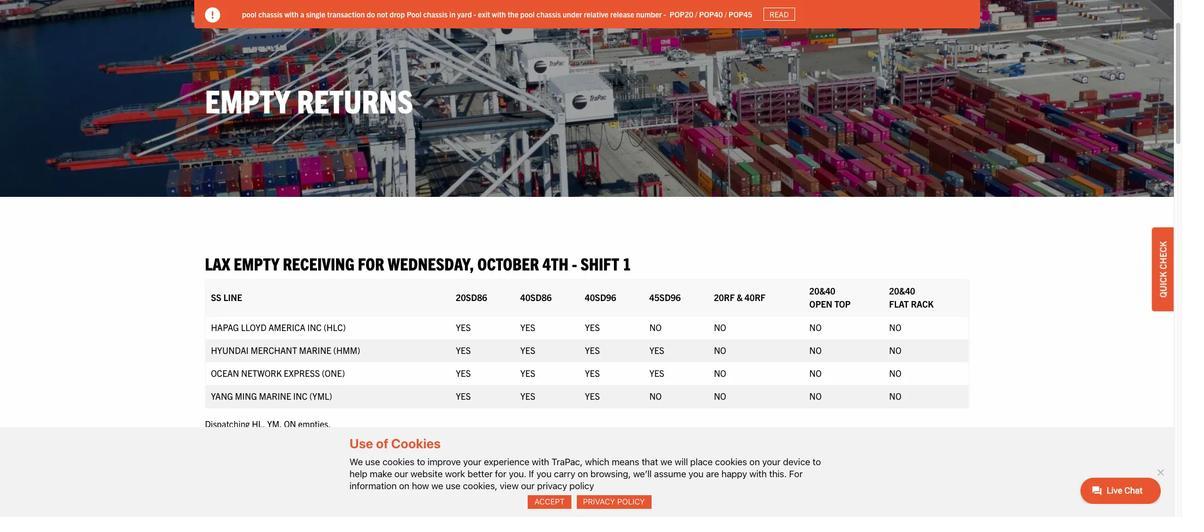Task type: locate. For each thing, give the bounding box(es) containing it.
our down if
[[521, 481, 535, 492]]

that up we'll
[[642, 457, 658, 468]]

1 vertical spatial inc
[[293, 391, 307, 402]]

1 horizontal spatial –
[[306, 492, 311, 503]]

inc left (yml)
[[293, 391, 307, 402]]

20&40 open top
[[809, 286, 851, 310]]

1 horizontal spatial our
[[521, 481, 535, 492]]

in left yard
[[449, 9, 456, 19]]

secured.
[[529, 506, 562, 517]]

inc left (hlc)
[[307, 322, 322, 333]]

0 horizontal spatial in
[[231, 478, 238, 489]]

appointment down "information"
[[340, 492, 388, 503]]

meet
[[506, 455, 525, 466]]

0 horizontal spatial to
[[417, 457, 425, 468]]

the
[[508, 9, 519, 19], [527, 455, 539, 466]]

0 horizontal spatial cookies
[[383, 457, 415, 468]]

in left import
[[252, 506, 259, 517]]

the up if
[[527, 455, 539, 466]]

we
[[661, 457, 672, 468], [431, 481, 443, 492]]

- left the "exit"
[[474, 9, 476, 19]]

1 vertical spatial on
[[578, 469, 588, 480]]

receiving
[[283, 253, 354, 274]]

lax
[[205, 253, 230, 274], [274, 455, 289, 466]]

you down place
[[689, 469, 704, 480]]

0 horizontal spatial –
[[281, 478, 287, 489]]

out.
[[428, 478, 444, 489]]

0 vertical spatial in
[[449, 9, 456, 19]]

only
[[340, 478, 357, 489]]

1 your from the left
[[463, 457, 482, 468]]

load down reminder,
[[231, 492, 250, 503]]

we up assume on the bottom right of page
[[661, 457, 672, 468]]

1 vertical spatial marine
[[259, 391, 291, 402]]

– left exemption
[[329, 506, 335, 517]]

for
[[410, 455, 420, 466], [495, 469, 507, 480], [395, 478, 405, 489], [378, 506, 389, 517]]

0 horizontal spatial your
[[463, 457, 482, 468]]

for
[[789, 469, 803, 480]]

for down experience
[[495, 469, 507, 480]]

0 horizontal spatial pool
[[242, 9, 256, 19]]

in left when on the left
[[411, 506, 418, 517]]

our
[[395, 469, 408, 480], [521, 481, 535, 492]]

40sd86
[[520, 292, 552, 303]]

/
[[695, 9, 697, 19], [725, 9, 727, 19], [240, 478, 243, 489], [261, 492, 263, 503], [261, 506, 264, 517]]

privacy
[[537, 481, 567, 492]]

for
[[358, 253, 384, 274]]

hapag
[[211, 322, 239, 333]]

marine down the ocean network express (one)
[[259, 391, 291, 402]]

yes
[[456, 322, 471, 333], [520, 322, 535, 333], [585, 322, 600, 333], [456, 345, 471, 356], [520, 345, 535, 356], [585, 345, 600, 356], [649, 345, 664, 356], [456, 368, 471, 379], [520, 368, 535, 379], [585, 368, 600, 379], [649, 368, 664, 379], [456, 391, 471, 402], [520, 391, 535, 402], [585, 391, 600, 402]]

lax up ss
[[205, 253, 230, 274]]

your up 'this.'
[[762, 457, 781, 468]]

1 horizontal spatial 20&40
[[889, 286, 915, 297]]

- right number
[[664, 9, 666, 19]]

with right the "exit"
[[492, 9, 506, 19]]

0 horizontal spatial in
[[252, 492, 259, 503]]

that inside use of cookies we use cookies to improve your experience with trapac, which means that we will place cookies on your device to help make our website work better for you. if you carry on browsing, we'll assume you are happy with this. for information on how we use cookies, view our privacy policy
[[642, 457, 658, 468]]

use
[[365, 457, 380, 468], [446, 481, 461, 492]]

pop20
[[670, 9, 693, 19]]

20&40 up flat
[[889, 286, 915, 297]]

single
[[306, 9, 325, 19]]

0 vertical spatial we
[[661, 457, 672, 468]]

0 horizontal spatial use
[[365, 457, 380, 468]]

use up make
[[365, 457, 380, 468]]

–
[[281, 478, 287, 489], [306, 492, 311, 503], [329, 506, 335, 517]]

you
[[537, 469, 552, 480], [689, 469, 704, 480]]

on up required.
[[399, 481, 410, 492]]

information
[[350, 481, 397, 492]]

1 horizontal spatial pool
[[520, 9, 535, 19]]

out down trapac
[[265, 478, 279, 489]]

0 vertical spatial on
[[750, 457, 760, 468]]

chassis right pool
[[423, 9, 448, 19]]

out down appointment
[[313, 506, 327, 517]]

1 horizontal spatial cookies
[[715, 457, 747, 468]]

will
[[675, 457, 688, 468]]

20&40 inside 20&40 open top
[[809, 286, 836, 297]]

improve
[[428, 457, 461, 468]]

1 pool from the left
[[242, 9, 256, 19]]

1 chassis from the left
[[258, 9, 283, 19]]

which
[[585, 457, 609, 468]]

0 vertical spatial inc
[[307, 322, 322, 333]]

hapag lloyd america inc (hlc)
[[211, 322, 346, 333]]

2 horizontal spatial on
[[750, 457, 760, 468]]

release
[[610, 9, 634, 19]]

inc for (hlc)
[[307, 322, 322, 333]]

2 horizontal spatial chassis
[[537, 9, 561, 19]]

pool right the "exit"
[[520, 9, 535, 19]]

0 horizontal spatial you
[[537, 469, 552, 480]]

20&40 up the open
[[809, 286, 836, 297]]

that left meet
[[489, 455, 504, 466]]

4th
[[543, 253, 569, 274]]

for right exemption
[[378, 506, 389, 517]]

0 horizontal spatial chassis
[[258, 9, 283, 19]]

1 horizontal spatial that
[[642, 457, 658, 468]]

1 horizontal spatial the
[[527, 455, 539, 466]]

– right out
[[306, 492, 311, 503]]

1 vertical spatial empty
[[205, 478, 229, 489]]

with left a
[[284, 9, 299, 19]]

pop45
[[729, 9, 752, 19]]

load down trapac
[[245, 478, 263, 489]]

you right if
[[537, 469, 552, 480]]

0 horizontal spatial our
[[395, 469, 408, 480]]

we down website
[[431, 481, 443, 492]]

2 horizontal spatial –
[[329, 506, 335, 517]]

your up better
[[463, 457, 482, 468]]

in inside empty in / load out – appointment only required for load out. export load in / empty out – export appointment required. export load in / import load out – exemption for load in when load out appointment secured.
[[252, 492, 259, 503]]

3 chassis from the left
[[537, 9, 561, 19]]

how
[[412, 481, 429, 492]]

2 horizontal spatial in
[[411, 506, 418, 517]]

ym,
[[267, 419, 282, 430]]

0 vertical spatial our
[[395, 469, 408, 480]]

hyundai
[[211, 345, 249, 356]]

export
[[205, 492, 229, 503], [313, 492, 338, 503], [205, 506, 229, 517]]

20rf & 40rf
[[714, 292, 766, 303]]

transactions
[[441, 455, 487, 466]]

cookies
[[383, 457, 415, 468], [715, 457, 747, 468]]

0 horizontal spatial lax
[[205, 253, 230, 274]]

pool right solid image
[[242, 9, 256, 19]]

no
[[649, 322, 662, 333], [714, 322, 726, 333], [809, 322, 822, 333], [889, 322, 902, 333], [714, 345, 726, 356], [809, 345, 822, 356], [889, 345, 902, 356], [714, 368, 726, 379], [809, 368, 822, 379], [889, 368, 902, 379], [649, 391, 662, 402], [714, 391, 726, 402], [809, 391, 822, 402], [889, 391, 902, 402]]

2 vertical spatial on
[[399, 481, 410, 492]]

0 vertical spatial lax
[[205, 253, 230, 274]]

privacy
[[583, 497, 615, 507]]

45sd96
[[649, 292, 681, 303]]

to right device
[[813, 457, 821, 468]]

load down out
[[293, 506, 311, 517]]

to
[[417, 457, 425, 468], [813, 457, 821, 468]]

cookies up 'happy'
[[715, 457, 747, 468]]

appointment down view
[[479, 506, 527, 517]]

(hlc)
[[324, 322, 346, 333]]

on up policy
[[578, 469, 588, 480]]

empty
[[234, 253, 279, 274]]

for up required.
[[395, 478, 405, 489]]

1 horizontal spatial marine
[[299, 345, 331, 356]]

0 vertical spatial empty
[[205, 80, 290, 120]]

0 horizontal spatial that
[[489, 455, 504, 466]]

2 horizontal spatial -
[[664, 9, 666, 19]]

lax left offers
[[274, 455, 289, 466]]

in down reminder,
[[231, 478, 238, 489]]

0 vertical spatial use
[[365, 457, 380, 468]]

hyundai merchant marine (hmm)
[[211, 345, 360, 356]]

reminder,
[[205, 455, 244, 466]]

chassis left a
[[258, 9, 283, 19]]

/ left pop40
[[695, 9, 697, 19]]

your
[[463, 457, 482, 468], [762, 457, 781, 468]]

1 horizontal spatial on
[[578, 469, 588, 480]]

– up import
[[281, 478, 287, 489]]

cookies
[[391, 436, 441, 452]]

1 vertical spatial the
[[527, 455, 539, 466]]

in down trapac
[[252, 492, 259, 503]]

use of cookies we use cookies to improve your experience with trapac, which means that we will place cookies on your device to help make our website work better for you. if you carry on browsing, we'll assume you are happy with this. for information on how we use cookies, view our privacy policy
[[350, 436, 821, 492]]

1 vertical spatial lax
[[274, 455, 289, 466]]

load down required.
[[391, 506, 409, 517]]

2 vertical spatial appointment
[[479, 506, 527, 517]]

0 horizontal spatial on
[[399, 481, 410, 492]]

out down cookies,
[[463, 506, 477, 517]]

0 horizontal spatial we
[[431, 481, 443, 492]]

to up website
[[417, 457, 425, 468]]

empty in / load out – appointment only required for load out. export load in / empty out – export appointment required. export load in / import load out – exemption for load in when load out appointment secured.
[[205, 478, 562, 517]]

20&40 inside 20&40 flat rack
[[889, 286, 915, 297]]

0 vertical spatial marine
[[299, 345, 331, 356]]

1 cookies from the left
[[383, 457, 415, 468]]

device
[[783, 457, 810, 468]]

marine up express
[[299, 345, 331, 356]]

0 vertical spatial the
[[508, 9, 519, 19]]

-
[[474, 9, 476, 19], [664, 9, 666, 19], [572, 253, 577, 274]]

below
[[541, 455, 564, 466]]

1 horizontal spatial use
[[446, 481, 461, 492]]

1 horizontal spatial lax
[[274, 455, 289, 466]]

- right 4th
[[572, 253, 577, 274]]

appointment up 'help'
[[314, 455, 363, 466]]

1 vertical spatial in
[[252, 492, 259, 503]]

1 horizontal spatial to
[[813, 457, 821, 468]]

appointment
[[314, 455, 363, 466], [340, 492, 388, 503], [479, 506, 527, 517]]

/ left pop45
[[725, 9, 727, 19]]

offers
[[291, 455, 312, 466]]

1 20&40 from the left
[[809, 286, 836, 297]]

quick check
[[1158, 241, 1169, 298]]

2 horizontal spatial out
[[463, 506, 477, 517]]

chassis left under
[[537, 9, 561, 19]]

read
[[770, 9, 789, 19]]

with
[[284, 9, 299, 19], [492, 9, 506, 19], [532, 457, 549, 468], [750, 469, 767, 480]]

2 20&40 from the left
[[889, 286, 915, 297]]

/ left import
[[261, 506, 264, 517]]

cookies up make
[[383, 457, 415, 468]]

1 you from the left
[[537, 469, 552, 480]]

the right the "exit"
[[508, 9, 519, 19]]

wednesday,
[[388, 253, 474, 274]]

on left device
[[750, 457, 760, 468]]

use down the work
[[446, 481, 461, 492]]

0 horizontal spatial 20&40
[[809, 286, 836, 297]]

0 horizontal spatial marine
[[259, 391, 291, 402]]

1 horizontal spatial chassis
[[423, 9, 448, 19]]

2 vertical spatial –
[[329, 506, 335, 517]]

marine for merchant
[[299, 345, 331, 356]]

1 horizontal spatial your
[[762, 457, 781, 468]]

our down reminder, trapac lax offers appointment exemptions for dual transactions that meet the below criteria:
[[395, 469, 408, 480]]

out
[[265, 478, 279, 489], [313, 506, 327, 517], [463, 506, 477, 517]]

yang ming marine inc (yml)
[[211, 391, 332, 402]]

work
[[445, 469, 465, 480]]

accept link
[[528, 496, 571, 509]]

20rf
[[714, 292, 735, 303]]

you.
[[509, 469, 526, 480]]

40rf
[[745, 292, 766, 303]]

1 horizontal spatial in
[[449, 9, 456, 19]]

1 horizontal spatial -
[[572, 253, 577, 274]]

of
[[376, 436, 388, 452]]

1 horizontal spatial you
[[689, 469, 704, 480]]



Task type: vqa. For each thing, say whether or not it's contained in the screenshot.
Port
no



Task type: describe. For each thing, give the bounding box(es) containing it.
load left import
[[231, 506, 250, 517]]

1 vertical spatial use
[[446, 481, 461, 492]]

2 pool from the left
[[520, 9, 535, 19]]

1 vertical spatial we
[[431, 481, 443, 492]]

1 horizontal spatial in
[[252, 506, 259, 517]]

0 horizontal spatial out
[[265, 478, 279, 489]]

inc for (yml)
[[293, 391, 307, 402]]

means
[[612, 457, 639, 468]]

20&40 for open
[[809, 286, 836, 297]]

yang
[[211, 391, 233, 402]]

line
[[223, 292, 242, 303]]

ss
[[211, 292, 221, 303]]

yard
[[457, 9, 472, 19]]

(yml)
[[309, 391, 332, 402]]

1 horizontal spatial out
[[313, 506, 327, 517]]

rack
[[911, 299, 934, 310]]

ming
[[235, 391, 257, 402]]

(one)
[[322, 368, 345, 379]]

policy
[[617, 497, 645, 507]]

(hmm)
[[333, 345, 360, 356]]

40sd96
[[585, 292, 616, 303]]

happy
[[722, 469, 747, 480]]

we
[[350, 457, 363, 468]]

lax empty receiving           for wednesday, october 4th              - shift 1
[[205, 253, 631, 274]]

empty for empty in / load out – appointment only required for load out. export load in / empty out – export appointment required. export load in / import load out – exemption for load in when load out appointment secured.
[[205, 478, 229, 489]]

dual
[[422, 455, 439, 466]]

empty for empty returns
[[205, 80, 290, 120]]

&
[[737, 292, 743, 303]]

empties.
[[298, 419, 331, 430]]

no image
[[1155, 467, 1166, 478]]

1
[[623, 253, 631, 274]]

merchant
[[251, 345, 297, 356]]

use
[[350, 436, 373, 452]]

1 vertical spatial appointment
[[340, 492, 388, 503]]

if
[[529, 469, 534, 480]]

are
[[706, 469, 719, 480]]

0 horizontal spatial the
[[508, 9, 519, 19]]

empty returns
[[205, 80, 413, 120]]

check
[[1158, 241, 1169, 270]]

0 vertical spatial –
[[281, 478, 287, 489]]

/ left out
[[261, 492, 263, 503]]

hl,
[[252, 419, 265, 430]]

on
[[284, 419, 296, 430]]

shift
[[581, 253, 619, 274]]

a
[[300, 9, 304, 19]]

do
[[367, 9, 375, 19]]

drop
[[390, 9, 405, 19]]

quick check link
[[1152, 228, 1174, 312]]

quick
[[1158, 272, 1169, 298]]

not
[[377, 9, 388, 19]]

2 your from the left
[[762, 457, 781, 468]]

reminder, trapac lax offers appointment exemptions for dual transactions that meet the below criteria:
[[205, 455, 595, 466]]

import
[[266, 506, 291, 517]]

load up required.
[[407, 478, 426, 489]]

20&40 flat rack
[[889, 286, 934, 310]]

network
[[241, 368, 282, 379]]

ss line
[[211, 292, 242, 303]]

pop40
[[699, 9, 723, 19]]

number
[[636, 9, 662, 19]]

1 vertical spatial –
[[306, 492, 311, 503]]

1 vertical spatial our
[[521, 481, 535, 492]]

1 horizontal spatial we
[[661, 457, 672, 468]]

with left 'this.'
[[750, 469, 767, 480]]

flat
[[889, 299, 909, 310]]

transaction
[[327, 9, 365, 19]]

exit
[[478, 9, 490, 19]]

cookies,
[[463, 481, 497, 492]]

when
[[420, 506, 441, 517]]

criteria:
[[566, 455, 595, 466]]

load right when on the left
[[443, 506, 461, 517]]

for left dual
[[410, 455, 420, 466]]

october
[[477, 253, 539, 274]]

accept
[[534, 497, 565, 507]]

policy
[[570, 481, 594, 492]]

required
[[359, 478, 393, 489]]

ocean network express (one)
[[211, 368, 345, 379]]

trapac
[[246, 455, 272, 466]]

better
[[468, 469, 493, 480]]

0 horizontal spatial -
[[474, 9, 476, 19]]

with up if
[[532, 457, 549, 468]]

read link
[[763, 8, 795, 21]]

pool
[[407, 9, 421, 19]]

2 to from the left
[[813, 457, 821, 468]]

website
[[411, 469, 443, 480]]

top
[[834, 299, 851, 310]]

privacy policy
[[583, 497, 645, 507]]

2 cookies from the left
[[715, 457, 747, 468]]

2 you from the left
[[689, 469, 704, 480]]

exemptions
[[365, 455, 408, 466]]

trapac,
[[552, 457, 583, 468]]

america
[[268, 322, 305, 333]]

appointment
[[289, 478, 338, 489]]

experience
[[484, 457, 530, 468]]

/ down reminder,
[[240, 478, 243, 489]]

express
[[284, 368, 320, 379]]

2 chassis from the left
[[423, 9, 448, 19]]

0 vertical spatial appointment
[[314, 455, 363, 466]]

this.
[[769, 469, 787, 480]]

out
[[291, 492, 304, 503]]

make
[[370, 469, 392, 480]]

browsing,
[[591, 469, 631, 480]]

for inside use of cookies we use cookies to improve your experience with trapac, which means that we will place cookies on your device to help make our website work better for you. if you carry on browsing, we'll assume you are happy with this. for information on how we use cookies, view our privacy policy
[[495, 469, 507, 480]]

marine for ming
[[259, 391, 291, 402]]

dispatching hl, ym, on empties.
[[205, 419, 331, 430]]

2 vertical spatial empty
[[265, 492, 289, 503]]

required.
[[390, 492, 424, 503]]

we'll
[[633, 469, 652, 480]]

relative
[[584, 9, 609, 19]]

1 to from the left
[[417, 457, 425, 468]]

solid image
[[205, 8, 220, 23]]

20&40 for flat
[[889, 286, 915, 297]]



